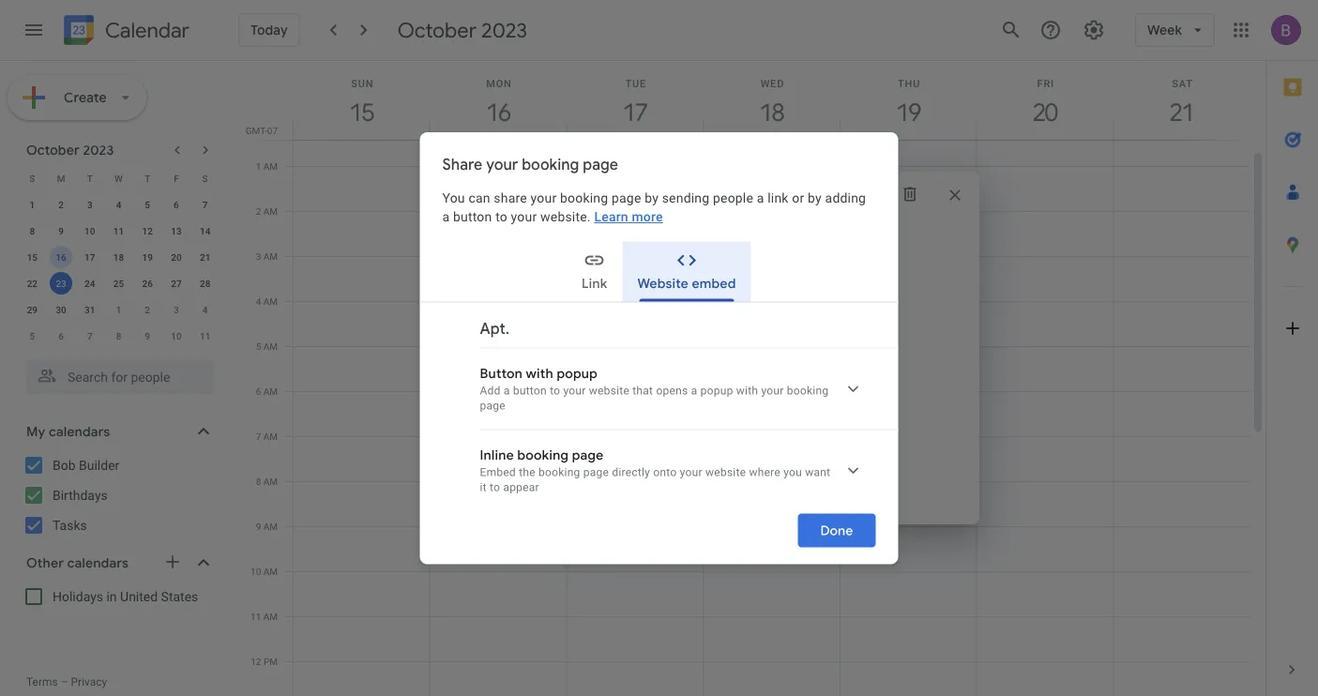 Task type: locate. For each thing, give the bounding box(es) containing it.
12 for 12 pm
[[251, 656, 261, 667]]

6 down 30 element
[[58, 330, 64, 342]]

· left "phone"
[[820, 442, 823, 455]]

1 horizontal spatial 6
[[174, 199, 179, 210]]

0 horizontal spatial 7
[[87, 330, 93, 342]]

2 vertical spatial 10
[[251, 566, 261, 577]]

7 down 31 element
[[87, 330, 93, 342]]

for
[[842, 489, 856, 502]]

learn
[[595, 209, 629, 225]]

11 up 18
[[113, 225, 124, 237]]

2 horizontal spatial 7
[[256, 431, 261, 442]]

0 vertical spatial to
[[496, 209, 508, 225]]

bookable appointment schedule
[[623, 220, 825, 232]]

27 element
[[165, 272, 188, 295]]

form
[[674, 423, 702, 438]]

builder
[[79, 458, 120, 473], [650, 470, 690, 485]]

to right add
[[550, 384, 561, 397]]

9 down november 2 element in the top of the page
[[145, 330, 150, 342]]

done button
[[798, 514, 876, 548]]

1 inside grid
[[256, 161, 261, 172]]

builder inside my calendars list
[[79, 458, 120, 473]]

8 down 7 am
[[256, 476, 261, 487]]

1 horizontal spatial 10
[[171, 330, 182, 342]]

am down 7 am
[[264, 476, 278, 487]]

am down "3 am"
[[264, 296, 278, 307]]

3 up the 4 am
[[256, 251, 261, 262]]

17
[[85, 252, 95, 263]]

0 horizontal spatial 12
[[142, 225, 153, 237]]

it
[[480, 481, 487, 494]]

inline booking page embed the booking page directly onto your website where you want it to appear
[[480, 447, 834, 494]]

6 for 6 am
[[256, 386, 261, 397]]

10 am
[[251, 566, 278, 577]]

gmt-07
[[246, 125, 278, 136]]

0 horizontal spatial bob
[[53, 458, 76, 473]]

8 for 8 am
[[256, 476, 261, 487]]

button inside button with popup add a button to your website that opens a popup with your booking page
[[513, 384, 547, 397]]

11 for november 11 element
[[200, 330, 211, 342]]

name down booking
[[648, 442, 677, 455]]

website
[[589, 384, 630, 397], [706, 466, 747, 479]]

popup left office
[[557, 365, 598, 382]]

busy
[[623, 489, 648, 502]]

calendars for my calendars
[[49, 424, 110, 440]]

0 horizontal spatial builder
[[79, 458, 120, 473]]

7 for 7 am
[[256, 431, 261, 442]]

1 horizontal spatial bob
[[623, 470, 646, 485]]

main drawer image
[[23, 19, 45, 41]]

10 up 11 am
[[251, 566, 261, 577]]

0 vertical spatial website
[[589, 384, 630, 397]]

2 t from the left
[[145, 173, 150, 184]]

10 up 17
[[85, 225, 95, 237]]

inline
[[480, 447, 514, 464]]

to
[[496, 209, 508, 225], [550, 384, 561, 397], [490, 481, 501, 494]]

7 for "november 7" "element"
[[87, 330, 93, 342]]

11 am
[[251, 611, 278, 622]]

5 inside grid
[[256, 341, 261, 352]]

other calendars button
[[4, 548, 233, 578]]

23 cell
[[47, 270, 75, 297]]

4 for the november 4 element at the top of the page
[[203, 304, 208, 315]]

2023
[[482, 17, 528, 43], [83, 142, 114, 158]]

1 horizontal spatial 9
[[145, 330, 150, 342]]

0 vertical spatial 10
[[85, 225, 95, 237]]

0 horizontal spatial 2
[[58, 199, 64, 210]]

1 horizontal spatial 12
[[251, 656, 261, 667]]

15 left min
[[623, 263, 638, 279]]

birthdays
[[53, 488, 108, 503]]

1 vertical spatial with
[[737, 384, 759, 397]]

website up calendar
[[706, 466, 747, 479]]

3 am from the top
[[264, 251, 278, 262]]

see all your booking pages link
[[623, 339, 793, 355]]

0 horizontal spatial 15
[[27, 252, 38, 263]]

am down 1 am
[[264, 206, 278, 217]]

1 horizontal spatial 3
[[174, 304, 179, 315]]

row containing s
[[18, 165, 220, 192]]

0 vertical spatial 11
[[113, 225, 124, 237]]

address
[[777, 442, 817, 455]]

7 up 14 element
[[203, 199, 208, 210]]

0 horizontal spatial 6
[[58, 330, 64, 342]]

november 10 element
[[165, 325, 188, 347]]

1 vertical spatial button
[[513, 384, 547, 397]]

builder up times
[[650, 470, 690, 485]]

21 element
[[194, 246, 217, 268]]

0 horizontal spatial with
[[526, 365, 554, 382]]

0 horizontal spatial 11
[[113, 225, 124, 237]]

13
[[171, 225, 182, 237]]

15 element
[[21, 246, 44, 268]]

last
[[685, 442, 707, 455]]

5 cell from the left
[[841, 121, 978, 697]]

want
[[806, 466, 831, 479]]

5 column header from the left
[[840, 61, 978, 140]]

2 vertical spatial 8
[[256, 476, 261, 487]]

5 down 29 'element'
[[30, 330, 35, 342]]

6 inside grid
[[256, 386, 261, 397]]

calendars up in
[[67, 555, 129, 571]]

booking inside button with popup add a button to your website that opens a popup with your booking page
[[787, 384, 829, 397]]

1 horizontal spatial ·
[[741, 442, 743, 455]]

2 vertical spatial 11
[[251, 611, 261, 622]]

10 inside "element"
[[85, 225, 95, 237]]

row
[[285, 121, 1251, 697], [18, 165, 220, 192], [18, 192, 220, 218], [18, 218, 220, 244], [18, 244, 220, 270], [18, 270, 220, 297], [18, 297, 220, 323], [18, 323, 220, 349]]

12
[[142, 225, 153, 237], [251, 656, 261, 667]]

bob for bob builder
[[53, 458, 76, 473]]

gmt-
[[246, 125, 267, 136]]

holidays
[[53, 589, 103, 605]]

button down "button"
[[513, 384, 547, 397]]

0 horizontal spatial name
[[648, 442, 677, 455]]

bob inside my calendars list
[[53, 458, 76, 473]]

row group
[[18, 192, 220, 349]]

can
[[469, 190, 491, 206]]

booking up share
[[522, 155, 580, 174]]

9 up 10 am at the left bottom of page
[[256, 521, 261, 532]]

1 up 15 element
[[30, 199, 35, 210]]

None search field
[[0, 353, 233, 394]]

share your booking page
[[443, 155, 619, 174]]

page up learn more link
[[612, 190, 642, 206]]

10 am from the top
[[264, 566, 278, 577]]

bookable
[[623, 220, 681, 232]]

1 vertical spatial 10
[[171, 330, 182, 342]]

2 horizontal spatial 2
[[256, 206, 261, 217]]

1 horizontal spatial 11
[[200, 330, 211, 342]]

07
[[267, 125, 278, 136]]

0 vertical spatial with
[[526, 365, 554, 382]]

6 up 7 am
[[256, 386, 261, 397]]

1 horizontal spatial 8
[[116, 330, 121, 342]]

0 vertical spatial october
[[398, 17, 477, 43]]

am up pm
[[264, 611, 278, 622]]

2 column header from the left
[[430, 61, 567, 140]]

your
[[486, 155, 519, 174], [531, 190, 557, 206], [511, 209, 537, 225], [667, 339, 696, 355], [564, 384, 586, 397], [762, 384, 784, 397], [680, 466, 703, 479]]

7 column header from the left
[[1114, 61, 1251, 140]]

ca
[[750, 395, 764, 408]]

6 down f
[[174, 199, 179, 210]]

booking right ca
[[787, 384, 829, 397]]

10 down november 3 element
[[171, 330, 182, 342]]

0 vertical spatial button
[[453, 209, 492, 225]]

5 am from the top
[[264, 341, 278, 352]]

9 inside grid
[[256, 521, 261, 532]]

to inside you can share your booking page by sending people a link or by adding a button to your website.
[[496, 209, 508, 225]]

times
[[650, 489, 679, 502]]

november 7 element
[[79, 325, 101, 347]]

4 down "3 am"
[[256, 296, 261, 307]]

12 left pm
[[251, 656, 261, 667]]

depot
[[661, 376, 695, 391]]

10 inside grid
[[251, 566, 261, 577]]

grid
[[240, 61, 1266, 697]]

11 down 10 am at the left bottom of page
[[251, 611, 261, 622]]

23, today element
[[50, 272, 72, 295]]

bob up busy
[[623, 470, 646, 485]]

3 up 10 "element"
[[87, 199, 93, 210]]

learn more
[[595, 209, 663, 225]]

november 3 element
[[165, 299, 188, 321]]

am down "9 am"
[[264, 566, 278, 577]]

by
[[645, 190, 659, 206], [808, 190, 822, 206]]

1 · from the left
[[679, 442, 682, 455]]

2 horizontal spatial 10
[[251, 566, 261, 577]]

s right f
[[202, 173, 208, 184]]

3 column header from the left
[[566, 61, 704, 140]]

1 vertical spatial 2023
[[83, 142, 114, 158]]

2 horizontal spatial 9
[[256, 521, 261, 532]]

19
[[142, 252, 153, 263]]

0 horizontal spatial 8
[[30, 225, 35, 237]]

calendars inside "dropdown button"
[[49, 424, 110, 440]]

6 column header from the left
[[977, 61, 1115, 140]]

with left 90038,
[[737, 384, 759, 397]]

1 name from the left
[[648, 442, 677, 455]]

button
[[453, 209, 492, 225], [513, 384, 547, 397]]

12 inside row group
[[142, 225, 153, 237]]

my calendars
[[26, 424, 110, 440]]

my
[[26, 424, 45, 440]]

s left m
[[29, 173, 35, 184]]

2 horizontal spatial 5
[[256, 341, 261, 352]]

· left last
[[679, 442, 682, 455]]

2 vertical spatial 6
[[256, 386, 261, 397]]

usa
[[804, 395, 825, 408]]

15 up 22
[[27, 252, 38, 263]]

name right last
[[710, 442, 738, 455]]

2 horizontal spatial 11
[[251, 611, 261, 622]]

email
[[746, 442, 774, 455]]

apt. up "button"
[[480, 319, 510, 338]]

0 vertical spatial 2023
[[482, 17, 528, 43]]

2 down 26 element
[[145, 304, 150, 315]]

27
[[171, 278, 182, 289]]

25
[[113, 278, 124, 289]]

support image
[[1040, 19, 1063, 41]]

12 element
[[136, 220, 159, 242]]

booking up the
[[518, 447, 569, 464]]

0 vertical spatial 7
[[203, 199, 208, 210]]

1 horizontal spatial 2023
[[482, 17, 528, 43]]

8 down november 1 element
[[116, 330, 121, 342]]

1 horizontal spatial builder
[[650, 470, 690, 485]]

appear
[[504, 481, 540, 494]]

· left email
[[741, 442, 743, 455]]

1 horizontal spatial s
[[202, 173, 208, 184]]

0 vertical spatial october 2023
[[398, 17, 528, 43]]

your left 1240
[[564, 384, 586, 397]]

7 inside "element"
[[87, 330, 93, 342]]

2 vertical spatial 9
[[256, 521, 261, 532]]

tab list
[[1267, 61, 1319, 644]]

2 down 1 am
[[256, 206, 261, 217]]

your left "usa"
[[762, 384, 784, 397]]

apt. heading
[[623, 236, 662, 262]]

0 vertical spatial apt.
[[623, 236, 662, 262]]

5 for 5 am
[[256, 341, 261, 352]]

builder up birthdays
[[79, 458, 120, 473]]

bob down 'my calendars'
[[53, 458, 76, 473]]

website inside inline booking page embed the booking page directly onto your website where you want it to appear
[[706, 466, 747, 479]]

0 horizontal spatial website
[[589, 384, 630, 397]]

0 horizontal spatial 2023
[[83, 142, 114, 158]]

4 up the 11 element
[[116, 199, 121, 210]]

6 am
[[256, 386, 278, 397]]

0 horizontal spatial 5
[[30, 330, 35, 342]]

am down 07
[[264, 161, 278, 172]]

1 vertical spatial apt.
[[480, 319, 510, 338]]

0 horizontal spatial ·
[[679, 442, 682, 455]]

11 inside grid
[[251, 611, 261, 622]]

4
[[116, 199, 121, 210], [256, 296, 261, 307], [203, 304, 208, 315]]

0 horizontal spatial 10
[[85, 225, 95, 237]]

0 horizontal spatial s
[[29, 173, 35, 184]]

am down 2 am
[[264, 251, 278, 262]]

1 horizontal spatial website
[[706, 466, 747, 479]]

learn more link
[[595, 209, 663, 225]]

2 am from the top
[[264, 206, 278, 217]]

0 horizontal spatial button
[[453, 209, 492, 225]]

apt. up min
[[623, 236, 662, 262]]

1 vertical spatial 11
[[200, 330, 211, 342]]

am for 5 am
[[264, 341, 278, 352]]

10 for 10 "element"
[[85, 225, 95, 237]]

where
[[750, 466, 781, 479]]

calendars up bob builder
[[49, 424, 110, 440]]

1 vertical spatial october 2023
[[26, 142, 114, 158]]

october
[[398, 17, 477, 43], [26, 142, 80, 158]]

with right "button"
[[526, 365, 554, 382]]

4 up november 11 element
[[203, 304, 208, 315]]

2 vertical spatial to
[[490, 481, 501, 494]]

1 vertical spatial 7
[[87, 330, 93, 342]]

page down add
[[480, 399, 506, 412]]

2 horizontal spatial 8
[[256, 476, 261, 487]]

3 · from the left
[[820, 442, 823, 455]]

pm
[[264, 656, 278, 667]]

1 horizontal spatial 2
[[145, 304, 150, 315]]

3 for 3 am
[[256, 251, 261, 262]]

3
[[87, 199, 93, 210], [256, 251, 261, 262], [174, 304, 179, 315]]

5 up 12 element
[[145, 199, 150, 210]]

1 vertical spatial 9
[[145, 330, 150, 342]]

to right it at the bottom left of the page
[[490, 481, 501, 494]]

0 vertical spatial 8
[[30, 225, 35, 237]]

builder for bob builder
[[79, 458, 120, 473]]

2 horizontal spatial ·
[[820, 442, 823, 455]]

cell
[[294, 121, 431, 697], [431, 121, 567, 697], [567, 121, 704, 697], [704, 121, 841, 697], [841, 121, 978, 697], [978, 121, 1115, 697], [1115, 121, 1251, 697]]

8 am from the top
[[264, 476, 278, 487]]

onto
[[654, 466, 677, 479]]

builder inside bob builder busy times on this calendar are unavailable for booking
[[650, 470, 690, 485]]

0 horizontal spatial 1
[[30, 199, 35, 210]]

20 element
[[165, 246, 188, 268]]

column header
[[293, 61, 431, 140], [430, 61, 567, 140], [566, 61, 704, 140], [703, 61, 841, 140], [840, 61, 978, 140], [977, 61, 1115, 140], [1114, 61, 1251, 140]]

open booking page
[[659, 307, 782, 323]]

by up more
[[645, 190, 659, 206]]

3 am
[[256, 251, 278, 262]]

bob builder
[[53, 458, 120, 473]]

7 am from the top
[[264, 431, 278, 442]]

0 horizontal spatial by
[[645, 190, 659, 206]]

1 vertical spatial 3
[[256, 251, 261, 262]]

am down "6 am"
[[264, 431, 278, 442]]

1 vertical spatial calendars
[[67, 555, 129, 571]]

1 vertical spatial 12
[[251, 656, 261, 667]]

your up on
[[680, 466, 703, 479]]

0 horizontal spatial apt.
[[480, 319, 510, 338]]

t
[[87, 173, 93, 184], [145, 173, 150, 184]]

add
[[480, 384, 501, 397]]

m
[[57, 173, 65, 184]]

12 inside grid
[[251, 656, 261, 667]]

14
[[200, 225, 211, 237]]

1 vertical spatial website
[[706, 466, 747, 479]]

9 am from the top
[[264, 521, 278, 532]]

3 cell from the left
[[567, 121, 704, 697]]

popup right "st," at the bottom of page
[[701, 384, 734, 397]]

11 down the november 4 element at the top of the page
[[200, 330, 211, 342]]

am down 8 am
[[264, 521, 278, 532]]

am for 1 am
[[264, 161, 278, 172]]

7 down "6 am"
[[256, 431, 261, 442]]

booking right for
[[859, 489, 899, 502]]

0 horizontal spatial 9
[[58, 225, 64, 237]]

t left w
[[87, 173, 93, 184]]

w
[[115, 173, 123, 184]]

1 down 25 element
[[116, 304, 121, 315]]

16 cell
[[47, 244, 75, 270]]

3 down 27 element
[[174, 304, 179, 315]]

1
[[256, 161, 261, 172], [30, 199, 35, 210], [116, 304, 121, 315]]

1 down gmt-
[[256, 161, 261, 172]]

12 up "19"
[[142, 225, 153, 237]]

your right all
[[667, 339, 696, 355]]

0 vertical spatial 6
[[174, 199, 179, 210]]

5 for november 5 element
[[30, 330, 35, 342]]

1 horizontal spatial button
[[513, 384, 547, 397]]

popup
[[557, 365, 598, 382], [701, 384, 734, 397]]

2 for 2 am
[[256, 206, 261, 217]]

2 vertical spatial 7
[[256, 431, 261, 442]]

1 horizontal spatial 4
[[203, 304, 208, 315]]

11 for 11 am
[[251, 611, 261, 622]]

to down share
[[496, 209, 508, 225]]

calendar element
[[60, 11, 190, 53]]

1 horizontal spatial 1
[[116, 304, 121, 315]]

button down the can
[[453, 209, 492, 225]]

15 inside row group
[[27, 252, 38, 263]]

2 down m
[[58, 199, 64, 210]]

1 vertical spatial to
[[550, 384, 561, 397]]

12 for 12
[[142, 225, 153, 237]]

you can share your booking page by sending people a link or by adding a button to your website.
[[443, 190, 867, 225]]

1 horizontal spatial october 2023
[[398, 17, 528, 43]]

5
[[145, 199, 150, 210], [30, 330, 35, 342], [256, 341, 261, 352]]

booking up website.
[[560, 190, 609, 206]]

·
[[679, 442, 682, 455], [741, 442, 743, 455], [820, 442, 823, 455]]

or
[[793, 190, 805, 206]]

my calendars list
[[4, 451, 233, 541]]

7 inside grid
[[256, 431, 261, 442]]

1 horizontal spatial with
[[737, 384, 759, 397]]

apt. inside share your booking page dialog
[[480, 319, 510, 338]]

1 am from the top
[[264, 161, 278, 172]]

8 up 15 element
[[30, 225, 35, 237]]

2 horizontal spatial 6
[[256, 386, 261, 397]]

1 horizontal spatial 7
[[203, 199, 208, 210]]

on
[[681, 489, 694, 502]]

0 vertical spatial 9
[[58, 225, 64, 237]]

9 up 16 element
[[58, 225, 64, 237]]

8 inside november 8 element
[[116, 330, 121, 342]]

am down the 4 am
[[264, 341, 278, 352]]

6 am from the top
[[264, 386, 278, 397]]

5 down the 4 am
[[256, 341, 261, 352]]

am for 9 am
[[264, 521, 278, 532]]

7
[[203, 199, 208, 210], [87, 330, 93, 342], [256, 431, 261, 442]]

2 horizontal spatial 3
[[256, 251, 261, 262]]

am up 7 am
[[264, 386, 278, 397]]

1 horizontal spatial t
[[145, 173, 150, 184]]

1 horizontal spatial 15
[[623, 263, 638, 279]]

4 am from the top
[[264, 296, 278, 307]]

1 vertical spatial 8
[[116, 330, 121, 342]]

t left f
[[145, 173, 150, 184]]

11 am from the top
[[264, 611, 278, 622]]

october 2023 grid
[[18, 165, 220, 349]]

all
[[650, 339, 664, 355]]

2 vertical spatial 3
[[174, 304, 179, 315]]

15 for 15 min appointments
[[623, 263, 638, 279]]

2 horizontal spatial 4
[[256, 296, 261, 307]]

your down share
[[511, 209, 537, 225]]

2 · from the left
[[741, 442, 743, 455]]

bob inside bob builder busy times on this calendar are unavailable for booking
[[623, 470, 646, 485]]

calendars inside dropdown button
[[67, 555, 129, 571]]

website left that
[[589, 384, 630, 397]]

3 for november 3 element
[[174, 304, 179, 315]]

0 vertical spatial calendars
[[49, 424, 110, 440]]

18
[[113, 252, 124, 263]]



Task type: describe. For each thing, give the bounding box(es) containing it.
28 element
[[194, 272, 217, 295]]

that
[[633, 384, 654, 397]]

am for 8 am
[[264, 476, 278, 487]]

1 column header from the left
[[293, 61, 431, 140]]

18 element
[[107, 246, 130, 268]]

0 horizontal spatial 4
[[116, 199, 121, 210]]

16
[[56, 252, 66, 263]]

2 name from the left
[[710, 442, 738, 455]]

phone
[[826, 442, 857, 455]]

number
[[860, 442, 899, 455]]

booking inside bob builder busy times on this calendar are unavailable for booking
[[859, 489, 899, 502]]

calendar heading
[[101, 17, 190, 44]]

my calendars button
[[4, 417, 233, 447]]

22
[[27, 278, 38, 289]]

1 vertical spatial popup
[[701, 384, 734, 397]]

november 1 element
[[107, 299, 130, 321]]

page left first
[[572, 447, 604, 464]]

november 8 element
[[107, 325, 130, 347]]

2 for november 2 element in the top of the page
[[145, 304, 150, 315]]

1 by from the left
[[645, 190, 659, 206]]

row group containing 1
[[18, 192, 220, 349]]

november 6 element
[[50, 325, 72, 347]]

min
[[642, 263, 664, 279]]

page left 'directly'
[[584, 466, 609, 479]]

appointment
[[685, 220, 765, 232]]

26
[[142, 278, 153, 289]]

grid containing gmt-07
[[240, 61, 1266, 697]]

website.
[[541, 209, 591, 225]]

are
[[764, 489, 780, 502]]

1 horizontal spatial 5
[[145, 199, 150, 210]]

directly
[[612, 466, 651, 479]]

am for 10 am
[[264, 566, 278, 577]]

22 element
[[21, 272, 44, 295]]

17 element
[[79, 246, 101, 268]]

28
[[200, 278, 211, 289]]

12 pm
[[251, 656, 278, 667]]

button
[[480, 365, 523, 382]]

1 for 1 am
[[256, 161, 261, 172]]

privacy link
[[71, 676, 107, 689]]

page inside button with popup add a button to your website that opens a popup with your booking page
[[480, 399, 506, 412]]

page up pages
[[751, 307, 782, 323]]

share
[[443, 155, 483, 174]]

1 horizontal spatial apt.
[[623, 236, 662, 262]]

row containing 5
[[18, 323, 220, 349]]

11 element
[[107, 220, 130, 242]]

9 for november 9 element
[[145, 330, 150, 342]]

1 vertical spatial 1
[[30, 199, 35, 210]]

11 for the 11 element
[[113, 225, 124, 237]]

10 element
[[79, 220, 101, 242]]

see
[[623, 339, 647, 355]]

7 cell from the left
[[1115, 121, 1251, 697]]

a down the you
[[443, 209, 450, 225]]

row containing 8
[[18, 218, 220, 244]]

tasks
[[53, 518, 87, 533]]

schedule
[[768, 220, 825, 232]]

8 am
[[256, 476, 278, 487]]

privacy
[[71, 676, 107, 689]]

am for 7 am
[[264, 431, 278, 442]]

31
[[85, 304, 95, 315]]

1 for november 1 element
[[116, 304, 121, 315]]

more
[[632, 209, 663, 225]]

9 for 9 am
[[256, 521, 261, 532]]

–
[[61, 676, 68, 689]]

1240
[[623, 395, 649, 408]]

4 column header from the left
[[703, 61, 841, 140]]

row inside grid
[[285, 121, 1251, 697]]

terms
[[26, 676, 58, 689]]

a right "st," at the bottom of page
[[692, 384, 698, 397]]

booking
[[623, 423, 671, 438]]

row containing 22
[[18, 270, 220, 297]]

25 element
[[107, 272, 130, 295]]

24
[[85, 278, 95, 289]]

1 cell from the left
[[294, 121, 431, 697]]

november 4 element
[[194, 299, 217, 321]]

am for 3 am
[[264, 251, 278, 262]]

14 element
[[194, 220, 217, 242]]

in
[[107, 589, 117, 605]]

2 cell from the left
[[431, 121, 567, 697]]

24 element
[[79, 272, 101, 295]]

1 horizontal spatial october
[[398, 17, 477, 43]]

your inside inline booking page embed the booking page directly onto your website where you want it to appear
[[680, 466, 703, 479]]

booking right the
[[539, 466, 581, 479]]

first
[[623, 442, 646, 455]]

bob builder busy times on this calendar are unavailable for booking
[[623, 470, 899, 502]]

booking form first name · last name · email address · phone number
[[623, 423, 899, 455]]

10 for 'november 10' element
[[171, 330, 182, 342]]

to inside button with popup add a button to your website that opens a popup with your booking page
[[550, 384, 561, 397]]

31 element
[[79, 299, 101, 321]]

booking down open booking page
[[699, 339, 751, 355]]

november 9 element
[[136, 325, 159, 347]]

row containing 1
[[18, 192, 220, 218]]

page inside you can share your booking page by sending people a link or by adding a button to your website.
[[612, 190, 642, 206]]

0 horizontal spatial october 2023
[[26, 142, 114, 158]]

website inside button with popup add a button to your website that opens a popup with your booking page
[[589, 384, 630, 397]]

the
[[519, 466, 536, 479]]

0 vertical spatial popup
[[557, 365, 598, 382]]

7 am
[[256, 431, 278, 442]]

your up share
[[486, 155, 519, 174]]

calendar
[[105, 17, 190, 44]]

4 for 4 am
[[256, 296, 261, 307]]

0 horizontal spatial 3
[[87, 199, 93, 210]]

15 min appointments
[[623, 263, 751, 279]]

f
[[174, 173, 179, 184]]

you
[[784, 466, 803, 479]]

november 5 element
[[21, 325, 44, 347]]

6 cell from the left
[[978, 121, 1115, 697]]

november 2 element
[[136, 299, 159, 321]]

link
[[768, 190, 789, 206]]

26 element
[[136, 272, 159, 295]]

1240 vine st, hollywood, ca 90038, usa link
[[623, 395, 825, 408]]

row containing 15
[[18, 244, 220, 270]]

2 am
[[256, 206, 278, 217]]

adding
[[826, 190, 867, 206]]

bob for bob builder busy times on this calendar are unavailable for booking
[[623, 470, 646, 485]]

done
[[821, 522, 854, 539]]

a left the link
[[757, 190, 765, 206]]

row containing 29
[[18, 297, 220, 323]]

your up website.
[[531, 190, 557, 206]]

9 am
[[256, 521, 278, 532]]

booking inside you can share your booking page by sending people a link or by adding a button to your website.
[[560, 190, 609, 206]]

30 element
[[50, 299, 72, 321]]

16 element
[[50, 246, 72, 268]]

pages
[[754, 339, 793, 355]]

1 am
[[256, 161, 278, 172]]

am for 6 am
[[264, 386, 278, 397]]

other
[[26, 555, 64, 571]]

calendars for other calendars
[[67, 555, 129, 571]]

29 element
[[21, 299, 44, 321]]

sending
[[662, 190, 710, 206]]

0 horizontal spatial october
[[26, 142, 80, 158]]

button inside you can share your booking page by sending people a link or by adding a button to your website.
[[453, 209, 492, 225]]

to inside inline booking page embed the booking page directly onto your website where you want it to appear
[[490, 481, 501, 494]]

states
[[161, 589, 198, 605]]

a right add
[[504, 384, 510, 397]]

2 by from the left
[[808, 190, 822, 206]]

terms link
[[26, 676, 58, 689]]

29
[[27, 304, 38, 315]]

button with popup add a button to your website that opens a popup with your booking page
[[480, 365, 832, 412]]

hollywood,
[[692, 395, 747, 408]]

appointments
[[668, 263, 751, 279]]

builder for bob builder busy times on this calendar are unavailable for booking
[[650, 470, 690, 485]]

5 am
[[256, 341, 278, 352]]

2 s from the left
[[202, 173, 208, 184]]

this
[[697, 489, 715, 502]]

office depot 1240 vine st, hollywood, ca 90038, usa
[[623, 376, 825, 408]]

calendar
[[718, 489, 761, 502]]

page up learn
[[583, 155, 619, 174]]

10 for 10 am
[[251, 566, 261, 577]]

you
[[443, 190, 465, 206]]

am for 2 am
[[264, 206, 278, 217]]

1 t from the left
[[87, 173, 93, 184]]

holidays in united states
[[53, 589, 198, 605]]

am for 4 am
[[264, 296, 278, 307]]

delete appointment schedule image
[[901, 185, 920, 204]]

19 element
[[136, 246, 159, 268]]

6 for november 6 element
[[58, 330, 64, 342]]

30
[[56, 304, 66, 315]]

open
[[659, 307, 694, 323]]

vine
[[651, 395, 674, 408]]

booking up see all your booking pages link
[[697, 307, 748, 323]]

8 for november 8 element
[[116, 330, 121, 342]]

4 am
[[256, 296, 278, 307]]

november 11 element
[[194, 325, 217, 347]]

share your booking page dialog
[[420, 132, 899, 564]]

terms – privacy
[[26, 676, 107, 689]]

1 s from the left
[[29, 173, 35, 184]]

15 for 15
[[27, 252, 38, 263]]

4 cell from the left
[[704, 121, 841, 697]]

13 element
[[165, 220, 188, 242]]

see all your booking pages
[[623, 339, 793, 355]]

am for 11 am
[[264, 611, 278, 622]]

office
[[623, 376, 657, 391]]



Task type: vqa. For each thing, say whether or not it's contained in the screenshot.


